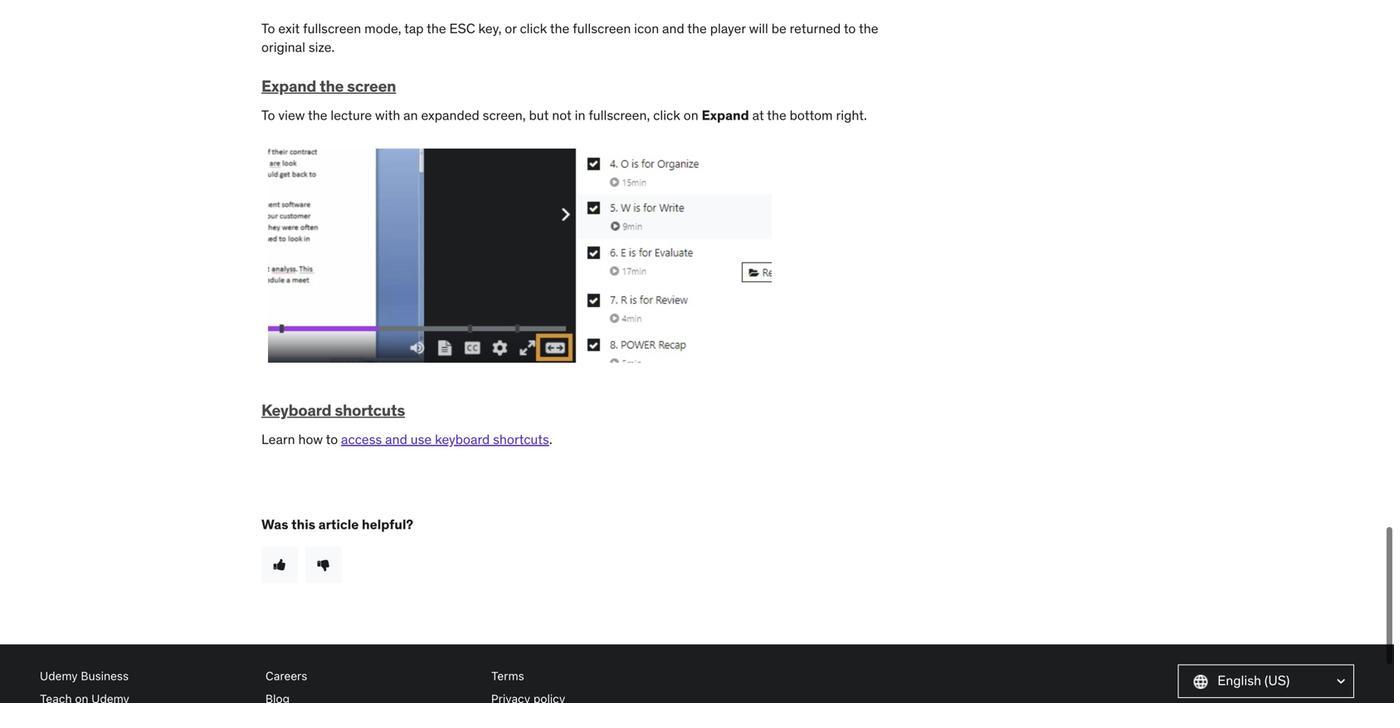 Task type: locate. For each thing, give the bounding box(es) containing it.
shortcuts up access
[[335, 400, 405, 420]]

to for to exit fullscreen mode, tap the esc key, or click the fullscreen icon and the player will be returned to the original size.
[[261, 20, 275, 37]]

1 fullscreen from the left
[[303, 20, 361, 37]]

and right icon
[[662, 20, 685, 37]]

click
[[520, 20, 547, 37], [653, 107, 681, 124]]

to left exit
[[261, 20, 275, 37]]

None radio
[[261, 546, 298, 583], [305, 546, 342, 583], [261, 546, 298, 583], [305, 546, 342, 583]]

click inside to exit fullscreen mode, tap the esc key, or click the fullscreen icon and the player will be returned to the original size.
[[520, 20, 547, 37]]

shortcuts
[[335, 400, 405, 420], [493, 431, 549, 448]]

screen
[[347, 76, 396, 96]]

0 vertical spatial shortcuts
[[335, 400, 405, 420]]

english (us) link
[[1178, 664, 1355, 698]]

esc
[[450, 20, 475, 37]]

1 horizontal spatial expand
[[702, 107, 749, 124]]

access
[[341, 431, 382, 448]]

1 vertical spatial expand
[[702, 107, 749, 124]]

original
[[261, 38, 305, 55]]

or
[[505, 20, 517, 37]]

the right returned
[[859, 20, 879, 37]]

and
[[662, 20, 685, 37], [385, 431, 407, 448]]

0 horizontal spatial expand
[[261, 76, 316, 96]]

fullscreen up size.
[[303, 20, 361, 37]]

expand up view
[[261, 76, 316, 96]]

1 vertical spatial to
[[326, 431, 338, 448]]

learn how to access and use keyboard shortcuts .
[[261, 431, 553, 448]]

2 fullscreen from the left
[[573, 20, 631, 37]]

to view the lecture with an expanded screen, but not in fullscreen, click on expand at the bottom right.
[[261, 107, 867, 124]]

was this article helpful?
[[261, 516, 413, 533]]

1 horizontal spatial fullscreen
[[573, 20, 631, 37]]

udemy business link
[[40, 664, 252, 687]]

the right or
[[550, 20, 570, 37]]

terms
[[491, 669, 524, 683]]

click right or
[[520, 20, 547, 37]]

1 horizontal spatial shortcuts
[[493, 431, 549, 448]]

to inside to exit fullscreen mode, tap the esc key, or click the fullscreen icon and the player will be returned to the original size.
[[261, 20, 275, 37]]

option group
[[261, 546, 909, 583]]

on
[[684, 107, 699, 124]]

fullscreen left icon
[[573, 20, 631, 37]]

0 vertical spatial and
[[662, 20, 685, 37]]

to
[[844, 20, 856, 37], [326, 431, 338, 448]]

helpful?
[[362, 516, 413, 533]]

english (us)
[[1218, 672, 1290, 689]]

keyboard
[[435, 431, 490, 448]]

careers link
[[266, 664, 478, 687]]

view
[[278, 107, 305, 124]]

tap
[[404, 20, 424, 37]]

0 horizontal spatial and
[[385, 431, 407, 448]]

expand
[[261, 76, 316, 96], [702, 107, 749, 124]]

1 vertical spatial to
[[261, 107, 275, 124]]

1 horizontal spatial and
[[662, 20, 685, 37]]

not
[[552, 107, 572, 124]]

to right returned
[[844, 20, 856, 37]]

0 vertical spatial to
[[844, 20, 856, 37]]

and left use
[[385, 431, 407, 448]]

click left on
[[653, 107, 681, 124]]

shortcuts right the keyboard
[[493, 431, 549, 448]]

1 vertical spatial click
[[653, 107, 681, 124]]

learn
[[261, 431, 295, 448]]

to
[[261, 20, 275, 37], [261, 107, 275, 124]]

expand the screen
[[261, 76, 396, 96]]

but
[[529, 107, 549, 124]]

1 to from the top
[[261, 20, 275, 37]]

article
[[319, 516, 359, 533]]

0 horizontal spatial click
[[520, 20, 547, 37]]

fullscreen,
[[589, 107, 650, 124]]

bottom
[[790, 107, 833, 124]]

returned
[[790, 20, 841, 37]]

(us)
[[1265, 672, 1290, 689]]

will
[[749, 20, 769, 37]]

2 to from the top
[[261, 107, 275, 124]]

to right how
[[326, 431, 338, 448]]

.
[[549, 431, 553, 448]]

0 horizontal spatial fullscreen
[[303, 20, 361, 37]]

expand left at at the top right
[[702, 107, 749, 124]]

0 vertical spatial click
[[520, 20, 547, 37]]

keyboard
[[261, 400, 332, 420]]

the
[[427, 20, 446, 37], [550, 20, 570, 37], [688, 20, 707, 37], [859, 20, 879, 37], [320, 76, 344, 96], [308, 107, 327, 124], [767, 107, 787, 124]]

0 vertical spatial to
[[261, 20, 275, 37]]

fullscreen
[[303, 20, 361, 37], [573, 20, 631, 37]]

to left view
[[261, 107, 275, 124]]

1 horizontal spatial to
[[844, 20, 856, 37]]

an
[[404, 107, 418, 124]]

to inside to exit fullscreen mode, tap the esc key, or click the fullscreen icon and the player will be returned to the original size.
[[844, 20, 856, 37]]



Task type: describe. For each thing, give the bounding box(es) containing it.
this
[[291, 516, 316, 533]]

0 vertical spatial expand
[[261, 76, 316, 96]]

business
[[81, 669, 129, 683]]

player
[[710, 20, 746, 37]]

expanded
[[421, 107, 480, 124]]

with
[[375, 107, 400, 124]]

mode,
[[365, 20, 401, 37]]

terms link
[[491, 664, 704, 687]]

exit
[[278, 20, 300, 37]]

the right view
[[308, 107, 327, 124]]

screen,
[[483, 107, 526, 124]]

size.
[[309, 38, 335, 55]]

be
[[772, 20, 787, 37]]

access and use keyboard shortcuts link
[[341, 431, 549, 448]]

and inside to exit fullscreen mode, tap the esc key, or click the fullscreen icon and the player will be returned to the original size.
[[662, 20, 685, 37]]

key,
[[479, 20, 502, 37]]

the left player on the right of page
[[688, 20, 707, 37]]

how
[[298, 431, 323, 448]]

0 horizontal spatial to
[[326, 431, 338, 448]]

udemy
[[40, 669, 78, 683]]

at
[[753, 107, 764, 124]]

to for to view the lecture with an expanded screen, but not in fullscreen, click on expand at the bottom right.
[[261, 107, 275, 124]]

was
[[261, 516, 289, 533]]

the up lecture
[[320, 76, 344, 96]]

lecture
[[331, 107, 372, 124]]

1 vertical spatial and
[[385, 431, 407, 448]]

keyboard shortcuts
[[261, 400, 405, 420]]

the right at at the top right
[[767, 107, 787, 124]]

english
[[1218, 672, 1262, 689]]

the right tap
[[427, 20, 446, 37]]

0 horizontal spatial shortcuts
[[335, 400, 405, 420]]

in
[[575, 107, 586, 124]]

careers
[[266, 669, 307, 683]]

right.
[[836, 107, 867, 124]]

1 vertical spatial shortcuts
[[493, 431, 549, 448]]

expanding_the_screen.jpg image
[[268, 149, 772, 363]]

udemy business
[[40, 669, 129, 683]]

1 horizontal spatial click
[[653, 107, 681, 124]]

to exit fullscreen mode, tap the esc key, or click the fullscreen icon and the player will be returned to the original size.
[[261, 20, 879, 55]]

icon
[[634, 20, 659, 37]]

use
[[411, 431, 432, 448]]



Task type: vqa. For each thing, say whether or not it's contained in the screenshot.
the shortcuts to the bottom
yes



